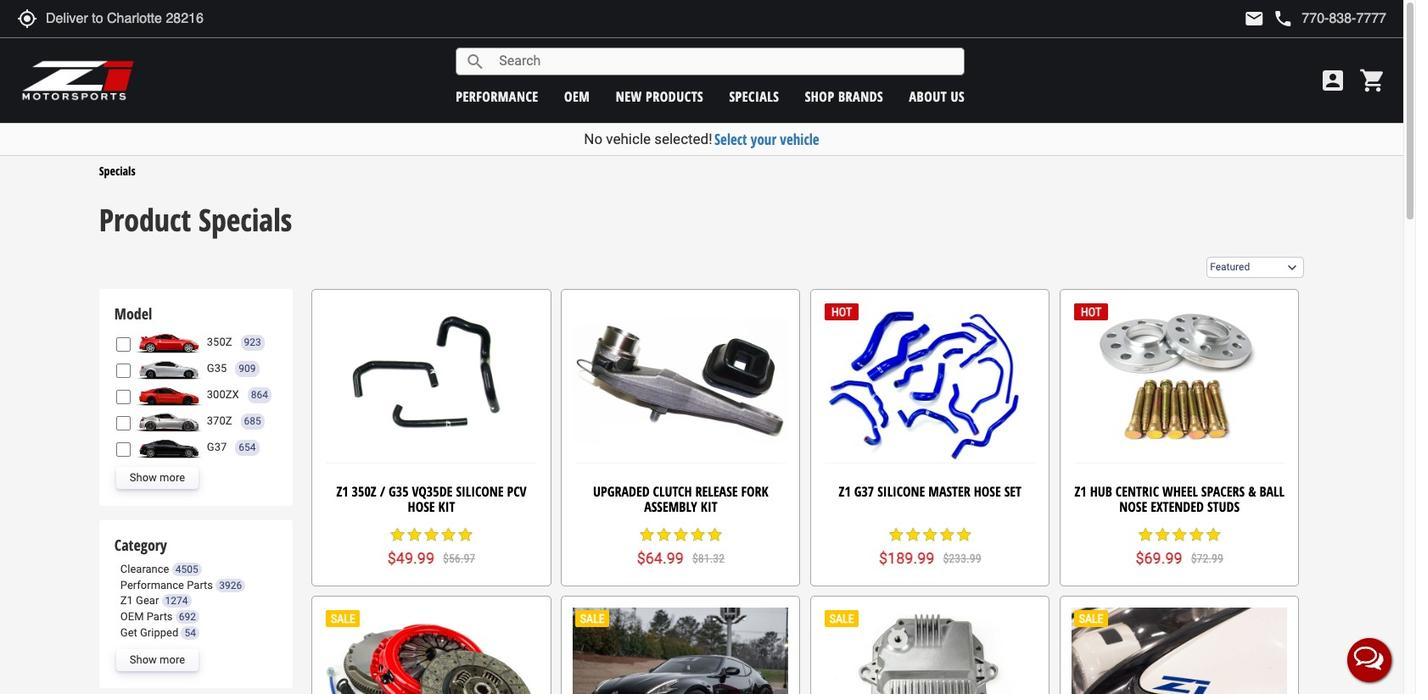 Task type: locate. For each thing, give the bounding box(es) containing it.
350z left 923
[[207, 336, 232, 349]]

show more button down gripped
[[116, 650, 199, 672]]

909
[[239, 363, 256, 375]]

show down 'get'
[[130, 654, 157, 667]]

8 star from the left
[[672, 527, 689, 544]]

1 horizontal spatial kit
[[701, 498, 717, 516]]

phone
[[1273, 8, 1293, 29]]

hose left set
[[974, 483, 1001, 501]]

0 horizontal spatial vehicle
[[606, 131, 651, 148]]

1 more from the top
[[160, 472, 185, 484]]

370z
[[207, 415, 232, 428]]

z1 for z1 hub centric wheel spacers & ball nose extended studs
[[1075, 483, 1087, 501]]

more down gripped
[[160, 654, 185, 667]]

hose right /
[[408, 498, 435, 516]]

1 horizontal spatial parts
[[187, 579, 213, 592]]

0 horizontal spatial g35
[[207, 362, 227, 375]]

0 vertical spatial show more
[[130, 472, 185, 484]]

kit right assembly in the bottom of the page
[[701, 498, 717, 516]]

0 vertical spatial specials
[[99, 163, 135, 179]]

$64.99
[[637, 550, 684, 568]]

new products link
[[616, 87, 703, 106]]

show for category
[[130, 654, 157, 667]]

None checkbox
[[116, 364, 131, 378]]

1 horizontal spatial g35
[[389, 483, 409, 501]]

1 vertical spatial g35
[[389, 483, 409, 501]]

2 more from the top
[[160, 654, 185, 667]]

17 star from the left
[[1154, 527, 1171, 544]]

350z inside z1 350z / g35 vq35de silicone pcv hose kit
[[352, 483, 376, 501]]

1 star from the left
[[389, 527, 406, 544]]

gripped
[[140, 627, 178, 639]]

mail phone
[[1244, 8, 1293, 29]]

12 star from the left
[[905, 527, 922, 544]]

performance link
[[456, 87, 538, 106]]

16 star from the left
[[1137, 527, 1154, 544]]

1 show more button from the top
[[116, 468, 199, 490]]

0 horizontal spatial silicone
[[456, 483, 504, 501]]

1 horizontal spatial oem
[[564, 87, 590, 106]]

1 horizontal spatial silicone
[[877, 483, 925, 501]]

g35 up 300zx
[[207, 362, 227, 375]]

kit up star star star star star $49.99 $56.97
[[438, 498, 455, 516]]

z1
[[336, 483, 348, 501], [839, 483, 851, 501], [1075, 483, 1087, 501], [120, 595, 133, 608]]

18 star from the left
[[1171, 527, 1188, 544]]

2 show more from the top
[[130, 654, 185, 667]]

more for model
[[160, 472, 185, 484]]

vehicle
[[780, 130, 819, 149], [606, 131, 651, 148]]

nose
[[1119, 498, 1147, 516]]

oem
[[564, 87, 590, 106], [120, 611, 144, 624]]

kit
[[438, 498, 455, 516], [701, 498, 717, 516]]

show more down gripped
[[130, 654, 185, 667]]

1 horizontal spatial hose
[[974, 483, 1001, 501]]

1 vertical spatial show more button
[[116, 650, 199, 672]]

oem up 'get'
[[120, 611, 144, 624]]

vehicle right 'no'
[[606, 131, 651, 148]]

about us
[[909, 87, 965, 106]]

show for model
[[130, 472, 157, 484]]

2 show from the top
[[130, 654, 157, 667]]

g35 right /
[[389, 483, 409, 501]]

1 vertical spatial more
[[160, 654, 185, 667]]

silicone left the master
[[877, 483, 925, 501]]

show down infiniti g37 coupe sedan convertible v36 cv36 hv36 skyline 2008 2009 2010 2011 2012 2013 3.7l vq37vhr z1 motorsports "image"
[[130, 472, 157, 484]]

1 horizontal spatial vehicle
[[780, 130, 819, 149]]

1 horizontal spatial 350z
[[352, 483, 376, 501]]

1 vertical spatial specials
[[199, 200, 292, 241]]

0 horizontal spatial 350z
[[207, 336, 232, 349]]

category clearance 4505 performance parts 3926 z1 gear 1274 oem parts 692 get gripped 54
[[114, 535, 242, 639]]

0 vertical spatial more
[[160, 472, 185, 484]]

set
[[1004, 483, 1022, 501]]

show more button
[[116, 468, 199, 490], [116, 650, 199, 672]]

g35
[[207, 362, 227, 375], [389, 483, 409, 501]]

1 vertical spatial show
[[130, 654, 157, 667]]

1 vertical spatial 350z
[[352, 483, 376, 501]]

vehicle right your
[[780, 130, 819, 149]]

phone link
[[1273, 8, 1386, 29]]

nissan 370z z34 2009 2010 2011 2012 2013 2014 2015 2016 2017 2018 2019 3.7l vq37vhr vhr nismo z1 motorsports image
[[135, 411, 203, 433]]

2 kit from the left
[[701, 498, 717, 516]]

2 show more button from the top
[[116, 650, 199, 672]]

0 vertical spatial g37
[[207, 441, 227, 454]]

parts up gripped
[[147, 611, 173, 624]]

1274
[[165, 596, 188, 608]]

shopping_cart
[[1359, 67, 1386, 94]]

model
[[114, 304, 152, 324]]

silicone
[[456, 483, 504, 501], [877, 483, 925, 501]]

z1 inside the z1 hub centric wheel spacers & ball nose extended studs
[[1075, 483, 1087, 501]]

oem up 'no'
[[564, 87, 590, 106]]

20 star from the left
[[1205, 527, 1222, 544]]

silicone left pcv
[[456, 483, 504, 501]]

z1 for z1 350z / g35 vq35de silicone pcv hose kit
[[336, 483, 348, 501]]

g37
[[207, 441, 227, 454], [854, 483, 874, 501]]

fork
[[741, 483, 768, 501]]

Search search field
[[486, 48, 964, 75]]

clutch
[[653, 483, 692, 501]]

upgraded
[[593, 483, 650, 501]]

923
[[244, 336, 261, 348]]

show
[[130, 472, 157, 484], [130, 654, 157, 667]]

5 star from the left
[[457, 527, 474, 544]]

350z left /
[[352, 483, 376, 501]]

19 star from the left
[[1188, 527, 1205, 544]]

654
[[239, 442, 256, 454]]

category
[[114, 535, 167, 555]]

vehicle inside no vehicle selected! select your vehicle
[[606, 131, 651, 148]]

350z
[[207, 336, 232, 349], [352, 483, 376, 501]]

None checkbox
[[116, 337, 131, 352], [116, 390, 131, 404], [116, 416, 131, 431], [116, 443, 131, 457], [116, 337, 131, 352], [116, 390, 131, 404], [116, 416, 131, 431], [116, 443, 131, 457]]

oem link
[[564, 87, 590, 106]]

star star star star star $69.99 $72.99
[[1136, 527, 1223, 568]]

/
[[380, 483, 385, 501]]

$72.99
[[1191, 553, 1223, 566]]

1 vertical spatial g37
[[854, 483, 874, 501]]

about us link
[[909, 87, 965, 106]]

show more button down infiniti g37 coupe sedan convertible v36 cv36 hv36 skyline 2008 2009 2010 2011 2012 2013 3.7l vq37vhr z1 motorsports "image"
[[116, 468, 199, 490]]

1 show from the top
[[130, 472, 157, 484]]

&
[[1248, 483, 1256, 501]]

1 silicone from the left
[[456, 483, 504, 501]]

0 horizontal spatial kit
[[438, 498, 455, 516]]

more down infiniti g37 coupe sedan convertible v36 cv36 hv36 skyline 2008 2009 2010 2011 2012 2013 3.7l vq37vhr z1 motorsports "image"
[[160, 472, 185, 484]]

1 horizontal spatial g37
[[854, 483, 874, 501]]

0 horizontal spatial oem
[[120, 611, 144, 624]]

no vehicle selected! select your vehicle
[[584, 130, 819, 149]]

get
[[120, 627, 137, 639]]

specials link
[[99, 163, 135, 179]]

spacers
[[1201, 483, 1245, 501]]

show more down infiniti g37 coupe sedan convertible v36 cv36 hv36 skyline 2008 2009 2010 2011 2012 2013 3.7l vq37vhr z1 motorsports "image"
[[130, 472, 185, 484]]

mail link
[[1244, 8, 1264, 29]]

upgraded clutch release fork assembly kit
[[593, 483, 768, 516]]

specials
[[99, 163, 135, 179], [199, 200, 292, 241]]

1 vertical spatial oem
[[120, 611, 144, 624]]

1 kit from the left
[[438, 498, 455, 516]]

1 show more from the top
[[130, 472, 185, 484]]

shopping_cart link
[[1355, 67, 1386, 94]]

nissan 300zx z32 1990 1991 1992 1993 1994 1995 1996 vg30dett vg30de twin turbo non turbo z1 motorsports image
[[135, 384, 203, 407]]

0 horizontal spatial parts
[[147, 611, 173, 624]]

star star star star star $49.99 $56.97
[[388, 527, 475, 568]]

product specials
[[99, 200, 292, 241]]

z1 inside z1 350z / g35 vq35de silicone pcv hose kit
[[336, 483, 348, 501]]

0 vertical spatial show
[[130, 472, 157, 484]]

1 vertical spatial show more
[[130, 654, 185, 667]]

$233.99
[[943, 553, 981, 566]]

0 vertical spatial oem
[[564, 87, 590, 106]]

685
[[244, 415, 261, 427]]

more
[[160, 472, 185, 484], [160, 654, 185, 667]]

parts
[[187, 579, 213, 592], [147, 611, 173, 624]]

0 vertical spatial show more button
[[116, 468, 199, 490]]

0 horizontal spatial hose
[[408, 498, 435, 516]]

1 horizontal spatial specials
[[199, 200, 292, 241]]

g35 inside z1 350z / g35 vq35de silicone pcv hose kit
[[389, 483, 409, 501]]

infiniti g37 coupe sedan convertible v36 cv36 hv36 skyline 2008 2009 2010 2011 2012 2013 3.7l vq37vhr z1 motorsports image
[[135, 437, 203, 459]]

account_box link
[[1315, 67, 1351, 94]]

0 vertical spatial g35
[[207, 362, 227, 375]]

select
[[714, 130, 747, 149]]

parts down 4505
[[187, 579, 213, 592]]



Task type: describe. For each thing, give the bounding box(es) containing it.
star star star star star $189.99 $233.99
[[879, 527, 981, 568]]

shop brands
[[805, 87, 883, 106]]

10 star from the left
[[706, 527, 723, 544]]

shop brands link
[[805, 87, 883, 106]]

4505
[[175, 564, 198, 576]]

0 vertical spatial parts
[[187, 579, 213, 592]]

3926
[[219, 580, 242, 592]]

products
[[646, 87, 703, 106]]

studs
[[1207, 498, 1240, 516]]

performance
[[456, 87, 538, 106]]

wheel
[[1162, 483, 1198, 501]]

300zx
[[207, 388, 239, 401]]

0 vertical spatial 350z
[[207, 336, 232, 349]]

7 star from the left
[[655, 527, 672, 544]]

13 star from the left
[[922, 527, 939, 544]]

0 horizontal spatial g37
[[207, 441, 227, 454]]

infiniti g35 coupe sedan v35 v36 skyline 2003 2004 2005 2006 2007 2008 3.5l vq35de revup rev up vq35hr z1 motorsports image
[[135, 358, 203, 380]]

z1 g37 silicone master hose set
[[839, 483, 1022, 501]]

z1 350z / g35 vq35de silicone pcv hose kit
[[336, 483, 527, 516]]

z1 for z1 g37 silicone master hose set
[[839, 483, 851, 501]]

brands
[[838, 87, 883, 106]]

selected!
[[654, 131, 712, 148]]

14 star from the left
[[939, 527, 956, 544]]

$49.99
[[388, 550, 434, 568]]

shop
[[805, 87, 835, 106]]

kit inside z1 350z / g35 vq35de silicone pcv hose kit
[[438, 498, 455, 516]]

nissan 350z z33 2003 2004 2005 2006 2007 2008 2009 vq35de 3.5l revup rev up vq35hr nismo z1 motorsports image
[[135, 332, 203, 354]]

hub
[[1090, 483, 1112, 501]]

about
[[909, 87, 947, 106]]

star star star star star $64.99 $81.32
[[637, 527, 725, 568]]

specials link
[[729, 87, 779, 106]]

specials
[[729, 87, 779, 106]]

864
[[251, 389, 268, 401]]

search
[[465, 51, 486, 72]]

pcv
[[507, 483, 527, 501]]

assembly
[[644, 498, 697, 516]]

z1 inside category clearance 4505 performance parts 3926 z1 gear 1274 oem parts 692 get gripped 54
[[120, 595, 133, 608]]

kit inside upgraded clutch release fork assembly kit
[[701, 498, 717, 516]]

silicone inside z1 350z / g35 vq35de silicone pcv hose kit
[[456, 483, 504, 501]]

no
[[584, 131, 603, 148]]

ball
[[1259, 483, 1284, 501]]

performance
[[120, 579, 184, 592]]

centric
[[1116, 483, 1159, 501]]

11 star from the left
[[888, 527, 905, 544]]

4 star from the left
[[440, 527, 457, 544]]

hose inside z1 350z / g35 vq35de silicone pcv hose kit
[[408, 498, 435, 516]]

select your vehicle link
[[714, 130, 819, 149]]

3 star from the left
[[423, 527, 440, 544]]

my_location
[[17, 8, 37, 29]]

new
[[616, 87, 642, 106]]

mail
[[1244, 8, 1264, 29]]

your
[[751, 130, 776, 149]]

0 horizontal spatial specials
[[99, 163, 135, 179]]

master
[[928, 483, 970, 501]]

vq35de
[[412, 483, 453, 501]]

1 vertical spatial parts
[[147, 611, 173, 624]]

show more for category
[[130, 654, 185, 667]]

54
[[184, 627, 196, 639]]

z1 motorsports logo image
[[21, 59, 135, 102]]

$56.97
[[443, 553, 475, 566]]

$189.99
[[879, 550, 934, 568]]

z1 hub centric wheel spacers & ball nose extended studs
[[1075, 483, 1284, 516]]

us
[[951, 87, 965, 106]]

show more for model
[[130, 472, 185, 484]]

$69.99
[[1136, 550, 1182, 568]]

show more button for model
[[116, 468, 199, 490]]

account_box
[[1319, 67, 1346, 94]]

2 silicone from the left
[[877, 483, 925, 501]]

show more button for category
[[116, 650, 199, 672]]

gear
[[136, 595, 159, 608]]

9 star from the left
[[689, 527, 706, 544]]

new products
[[616, 87, 703, 106]]

2 star from the left
[[406, 527, 423, 544]]

release
[[695, 483, 738, 501]]

6 star from the left
[[638, 527, 655, 544]]

more for category
[[160, 654, 185, 667]]

15 star from the left
[[956, 527, 973, 544]]

692
[[179, 612, 196, 624]]

oem inside category clearance 4505 performance parts 3926 z1 gear 1274 oem parts 692 get gripped 54
[[120, 611, 144, 624]]

extended
[[1151, 498, 1204, 516]]

clearance
[[120, 564, 169, 576]]

$81.32
[[692, 553, 725, 566]]

product
[[99, 200, 191, 241]]



Task type: vqa. For each thing, say whether or not it's contained in the screenshot.
the bottom G37
yes



